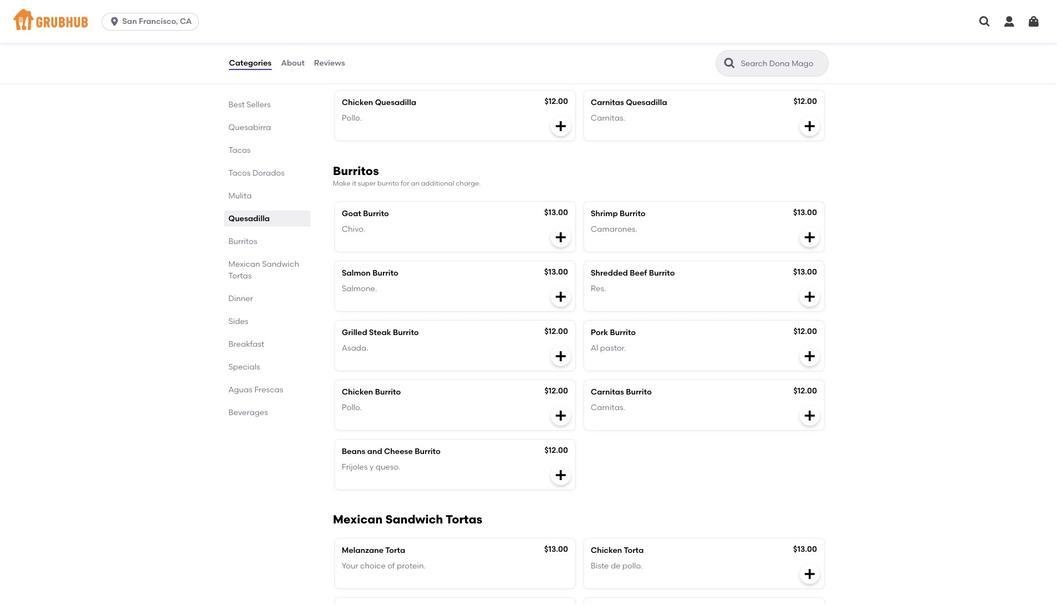 Task type: describe. For each thing, give the bounding box(es) containing it.
chicken torta
[[591, 546, 644, 555]]

svg image for grilled steak burrito
[[554, 350, 568, 363]]

chicken for chicken burrito
[[342, 388, 373, 397]]

aguas frescas
[[228, 385, 283, 395]]

0 horizontal spatial mexican sandwich tortas
[[228, 260, 299, 281]]

shredded beef burrito
[[591, 269, 675, 278]]

carnitas quesadilla
[[591, 98, 667, 107]]

y
[[370, 463, 374, 472]]

about
[[281, 58, 305, 68]]

1 vertical spatial tortas
[[446, 513, 482, 527]]

shrimp
[[591, 209, 618, 219]]

sellers
[[247, 100, 271, 110]]

salmon
[[342, 269, 371, 278]]

svg image for salmon burrito
[[554, 290, 568, 304]]

goat
[[342, 209, 361, 219]]

svg image for beans and cheese burrito
[[554, 469, 568, 482]]

carnitas burrito
[[591, 388, 652, 397]]

best sellers
[[228, 100, 271, 110]]

$12.00 for grilled steak quesadilla
[[545, 37, 568, 47]]

svg image for pork burrito
[[803, 350, 817, 363]]

carnitas. for carnitas burrito
[[591, 403, 625, 413]]

tacos dorados
[[228, 168, 285, 178]]

melanzane
[[342, 546, 384, 555]]

$12.00 for grilled steak burrito
[[545, 327, 568, 336]]

burrito for pork burrito
[[610, 328, 636, 337]]

beans
[[342, 447, 365, 456]]

burrito
[[378, 179, 399, 187]]

svg image for goat burrito
[[554, 231, 568, 244]]

$12.00 for chicken burrito
[[545, 386, 568, 396]]

$12.00 for pork quesadilla
[[794, 37, 817, 47]]

reviews
[[314, 58, 345, 68]]

reviews button
[[314, 43, 346, 83]]

melanzane torta
[[342, 546, 405, 555]]

specials
[[228, 362, 260, 372]]

charge.
[[456, 179, 481, 187]]

svg image for chicken quesadilla
[[554, 119, 568, 133]]

your choice of protein.
[[342, 562, 426, 571]]

$12.00 for chicken quesadilla
[[545, 97, 568, 106]]

1 vertical spatial sandwich
[[385, 513, 443, 527]]

quesadilla for carnitas quesadilla
[[626, 98, 667, 107]]

san
[[122, 17, 137, 26]]

grilled steak burrito
[[342, 328, 419, 337]]

Search Dona Mago search field
[[740, 58, 825, 69]]

biste de pollo.
[[591, 562, 643, 571]]

0 horizontal spatial tortas
[[228, 271, 252, 281]]

al pastor.
[[591, 344, 626, 353]]

burrito for salmon burrito
[[373, 269, 399, 278]]

al
[[591, 344, 598, 353]]

asada. for grilled steak quesadilla
[[342, 54, 368, 63]]

$12.00 for carnitas quesadilla
[[794, 97, 817, 106]]

frijoles y queso.
[[342, 463, 401, 472]]

torta for chicken torta
[[624, 546, 644, 555]]

frescas
[[254, 385, 283, 395]]

shredded
[[591, 269, 628, 278]]

mulita
[[228, 191, 252, 201]]

pastor.
[[600, 344, 626, 353]]

0 vertical spatial sandwich
[[262, 260, 299, 269]]

burrito for goat burrito
[[363, 209, 389, 219]]

burritos for burritos make it super burrito for an additional charge.
[[333, 164, 379, 178]]

de
[[611, 562, 621, 571]]

$13.00 for melanzane torta
[[544, 545, 568, 554]]

categories
[[229, 58, 272, 68]]

best
[[228, 100, 245, 110]]

ca
[[180, 17, 192, 26]]

for
[[401, 179, 410, 187]]

salmon burrito
[[342, 269, 399, 278]]

carnitas for carnitas quesadilla
[[591, 98, 624, 107]]

grilled steak quesadilla
[[342, 38, 434, 48]]

1 horizontal spatial mexican sandwich tortas
[[333, 513, 482, 527]]

breakfast
[[228, 340, 264, 349]]

quesabirra
[[228, 123, 271, 132]]

shrimp burrito
[[591, 209, 646, 219]]

$13.00 for shrimp burrito
[[793, 208, 817, 217]]

cheese
[[384, 447, 413, 456]]

an
[[411, 179, 420, 187]]

pollo.
[[623, 562, 643, 571]]

tacos for tacos dorados
[[228, 168, 251, 178]]

camarones.
[[591, 225, 638, 234]]

steak for burrito
[[369, 328, 391, 337]]

carnitas. for carnitas quesadilla
[[591, 113, 625, 123]]

beans and cheese burrito
[[342, 447, 441, 456]]

chicken for chicken quesadilla
[[342, 98, 373, 107]]

search icon image
[[723, 57, 737, 70]]

grilled for grilled steak burrito
[[342, 328, 367, 337]]

$13.00 for chicken torta
[[793, 545, 817, 554]]

$13.00 for shredded beef burrito
[[793, 267, 817, 277]]

pollo. for chicken quesadilla
[[342, 113, 362, 123]]

1 horizontal spatial mexican
[[333, 513, 383, 527]]

svg image for shrimp burrito
[[803, 231, 817, 244]]



Task type: locate. For each thing, give the bounding box(es) containing it.
$12.00 for beans and cheese burrito
[[545, 446, 568, 455]]

1 horizontal spatial sandwich
[[385, 513, 443, 527]]

sandwich
[[262, 260, 299, 269], [385, 513, 443, 527]]

1 vertical spatial mexican sandwich tortas
[[333, 513, 482, 527]]

burritos for burritos
[[228, 237, 257, 246]]

2 pork from the top
[[591, 328, 608, 337]]

$13.00 for salmon burrito
[[544, 267, 568, 277]]

choice
[[360, 562, 386, 571]]

pork burrito
[[591, 328, 636, 337]]

pollo. down chicken burrito
[[342, 403, 362, 413]]

mexican up melanzane
[[333, 513, 383, 527]]

tacos for tacos
[[228, 146, 251, 155]]

1 vertical spatial mexican
[[333, 513, 383, 527]]

1 pork from the top
[[591, 38, 608, 48]]

pollo.
[[342, 113, 362, 123], [342, 403, 362, 413]]

salmone.
[[342, 284, 377, 294]]

0 vertical spatial tacos
[[228, 146, 251, 155]]

0 vertical spatial asada.
[[342, 54, 368, 63]]

frijoles
[[342, 463, 368, 472]]

1 asada. from the top
[[342, 54, 368, 63]]

1 torta from the left
[[385, 546, 405, 555]]

$13.00 for goat burrito
[[544, 208, 568, 217]]

quesadilla for chicken quesadilla
[[375, 98, 416, 107]]

asada. down grilled steak quesadilla
[[342, 54, 368, 63]]

1 vertical spatial carnitas.
[[591, 403, 625, 413]]

2 grilled from the top
[[342, 328, 367, 337]]

beverages
[[228, 408, 268, 417]]

mexican sandwich tortas up "melanzane torta"
[[333, 513, 482, 527]]

steak down salmone.
[[369, 328, 391, 337]]

svg image inside san francisco, ca "button"
[[109, 16, 120, 27]]

torta up the 'of' at the left bottom
[[385, 546, 405, 555]]

2 steak from the top
[[369, 328, 391, 337]]

goat burrito
[[342, 209, 389, 219]]

mexican up dinner at the left
[[228, 260, 260, 269]]

res.
[[591, 284, 606, 294]]

carnitas. down carnitas burrito
[[591, 403, 625, 413]]

pollo. down chicken quesadilla
[[342, 113, 362, 123]]

svg image
[[1003, 15, 1016, 28], [1027, 15, 1041, 28], [109, 16, 120, 27], [803, 60, 817, 73], [554, 409, 568, 423], [803, 409, 817, 423], [803, 568, 817, 581]]

mexican sandwich tortas up dinner at the left
[[228, 260, 299, 281]]

pork for pork quesadilla
[[591, 38, 608, 48]]

burrito
[[363, 209, 389, 219], [620, 209, 646, 219], [373, 269, 399, 278], [649, 269, 675, 278], [393, 328, 419, 337], [610, 328, 636, 337], [375, 388, 401, 397], [626, 388, 652, 397], [415, 447, 441, 456]]

dinner
[[228, 294, 253, 304]]

0 vertical spatial chicken
[[342, 98, 373, 107]]

1 vertical spatial tacos
[[228, 168, 251, 178]]

1 vertical spatial asada.
[[342, 344, 368, 353]]

0 horizontal spatial torta
[[385, 546, 405, 555]]

1 vertical spatial pollo.
[[342, 403, 362, 413]]

mexican sandwich tortas
[[228, 260, 299, 281], [333, 513, 482, 527]]

1 vertical spatial chicken
[[342, 388, 373, 397]]

carnitas. down carnitas quesadilla
[[591, 113, 625, 123]]

francisco,
[[139, 17, 178, 26]]

your
[[342, 562, 358, 571]]

2 vertical spatial chicken
[[591, 546, 622, 555]]

0 vertical spatial mexican
[[228, 260, 260, 269]]

tacos down the quesabirra on the top
[[228, 146, 251, 155]]

super
[[358, 179, 376, 187]]

burrito for chicken burrito
[[375, 388, 401, 397]]

1 steak from the top
[[369, 38, 391, 48]]

svg image
[[978, 15, 992, 28], [554, 119, 568, 133], [803, 119, 817, 133], [554, 231, 568, 244], [803, 231, 817, 244], [554, 290, 568, 304], [803, 290, 817, 304], [554, 350, 568, 363], [803, 350, 817, 363], [554, 469, 568, 482]]

san francisco, ca button
[[102, 13, 204, 31]]

1 carnitas from the top
[[591, 98, 624, 107]]

torta
[[385, 546, 405, 555], [624, 546, 644, 555]]

$13.00
[[544, 208, 568, 217], [793, 208, 817, 217], [544, 267, 568, 277], [793, 267, 817, 277], [544, 545, 568, 554], [793, 545, 817, 554]]

sides
[[228, 317, 248, 326]]

asada. down grilled steak burrito
[[342, 344, 368, 353]]

1 pollo. from the top
[[342, 113, 362, 123]]

asada. for grilled steak burrito
[[342, 344, 368, 353]]

1 vertical spatial burritos
[[228, 237, 257, 246]]

svg image for carnitas quesadilla
[[803, 119, 817, 133]]

svg image for shredded beef burrito
[[803, 290, 817, 304]]

grilled up reviews
[[342, 38, 367, 48]]

beef
[[630, 269, 647, 278]]

tacos
[[228, 146, 251, 155], [228, 168, 251, 178]]

0 horizontal spatial burritos
[[228, 237, 257, 246]]

of
[[388, 562, 395, 571]]

torta up pollo.
[[624, 546, 644, 555]]

1 horizontal spatial tortas
[[446, 513, 482, 527]]

biste
[[591, 562, 609, 571]]

grilled down salmone.
[[342, 328, 367, 337]]

1 vertical spatial steak
[[369, 328, 391, 337]]

0 vertical spatial pollo.
[[342, 113, 362, 123]]

grilled for grilled steak quesadilla
[[342, 38, 367, 48]]

2 asada. from the top
[[342, 344, 368, 353]]

steak
[[369, 38, 391, 48], [369, 328, 391, 337]]

san francisco, ca
[[122, 17, 192, 26]]

main navigation navigation
[[0, 0, 1057, 43]]

1 vertical spatial carnitas
[[591, 388, 624, 397]]

svg image inside main navigation navigation
[[978, 15, 992, 28]]

1 tacos from the top
[[228, 146, 251, 155]]

pollo. for chicken burrito
[[342, 403, 362, 413]]

burritos inside burritos make it super burrito for an additional charge.
[[333, 164, 379, 178]]

0 vertical spatial steak
[[369, 38, 391, 48]]

$12.00
[[545, 37, 568, 47], [794, 37, 817, 47], [545, 97, 568, 106], [794, 97, 817, 106], [545, 327, 568, 336], [794, 327, 817, 336], [545, 386, 568, 396], [794, 386, 817, 396], [545, 446, 568, 455]]

pork for pork burrito
[[591, 328, 608, 337]]

burritos make it super burrito for an additional charge.
[[333, 164, 481, 187]]

2 torta from the left
[[624, 546, 644, 555]]

additional
[[421, 179, 454, 187]]

make
[[333, 179, 351, 187]]

chicken quesadilla
[[342, 98, 416, 107]]

0 horizontal spatial sandwich
[[262, 260, 299, 269]]

mexican
[[228, 260, 260, 269], [333, 513, 383, 527]]

burrito for shrimp burrito
[[620, 209, 646, 219]]

0 vertical spatial burritos
[[333, 164, 379, 178]]

2 carnitas. from the top
[[591, 403, 625, 413]]

carnitas for carnitas burrito
[[591, 388, 624, 397]]

categories button
[[228, 43, 272, 83]]

0 vertical spatial carnitas
[[591, 98, 624, 107]]

carnitas.
[[591, 113, 625, 123], [591, 403, 625, 413]]

chicken burrito
[[342, 388, 401, 397]]

dorados
[[252, 168, 285, 178]]

burritos
[[333, 164, 379, 178], [228, 237, 257, 246]]

chivo.
[[342, 225, 365, 234]]

grilled
[[342, 38, 367, 48], [342, 328, 367, 337]]

quesadilla
[[393, 38, 434, 48], [610, 38, 651, 48], [375, 98, 416, 107], [626, 98, 667, 107], [228, 214, 270, 223]]

tacos up mulita
[[228, 168, 251, 178]]

1 grilled from the top
[[342, 38, 367, 48]]

queso.
[[376, 463, 401, 472]]

and
[[367, 447, 382, 456]]

steak right the reviews button
[[369, 38, 391, 48]]

0 vertical spatial carnitas.
[[591, 113, 625, 123]]

burritos up it
[[333, 164, 379, 178]]

pork quesadilla
[[591, 38, 651, 48]]

chicken for chicken torta
[[591, 546, 622, 555]]

1 horizontal spatial burritos
[[333, 164, 379, 178]]

1 vertical spatial pork
[[591, 328, 608, 337]]

$12.00 for carnitas burrito
[[794, 386, 817, 396]]

1 vertical spatial grilled
[[342, 328, 367, 337]]

aguas
[[228, 385, 253, 395]]

chicken
[[342, 98, 373, 107], [342, 388, 373, 397], [591, 546, 622, 555]]

asada.
[[342, 54, 368, 63], [342, 344, 368, 353]]

it
[[352, 179, 356, 187]]

1 horizontal spatial torta
[[624, 546, 644, 555]]

0 vertical spatial pork
[[591, 38, 608, 48]]

burrito for carnitas burrito
[[626, 388, 652, 397]]

pork
[[591, 38, 608, 48], [591, 328, 608, 337]]

0 horizontal spatial mexican
[[228, 260, 260, 269]]

quesadilla for pork quesadilla
[[610, 38, 651, 48]]

tortas
[[228, 271, 252, 281], [446, 513, 482, 527]]

burritos down mulita
[[228, 237, 257, 246]]

2 pollo. from the top
[[342, 403, 362, 413]]

0 vertical spatial mexican sandwich tortas
[[228, 260, 299, 281]]

carnitas
[[591, 98, 624, 107], [591, 388, 624, 397]]

2 carnitas from the top
[[591, 388, 624, 397]]

0 vertical spatial grilled
[[342, 38, 367, 48]]

protein.
[[397, 562, 426, 571]]

steak for quesadilla
[[369, 38, 391, 48]]

$12.00 for pork burrito
[[794, 327, 817, 336]]

2 tacos from the top
[[228, 168, 251, 178]]

0 vertical spatial tortas
[[228, 271, 252, 281]]

torta for melanzane torta
[[385, 546, 405, 555]]

about button
[[281, 43, 305, 83]]

1 carnitas. from the top
[[591, 113, 625, 123]]



Task type: vqa. For each thing, say whether or not it's contained in the screenshot.


